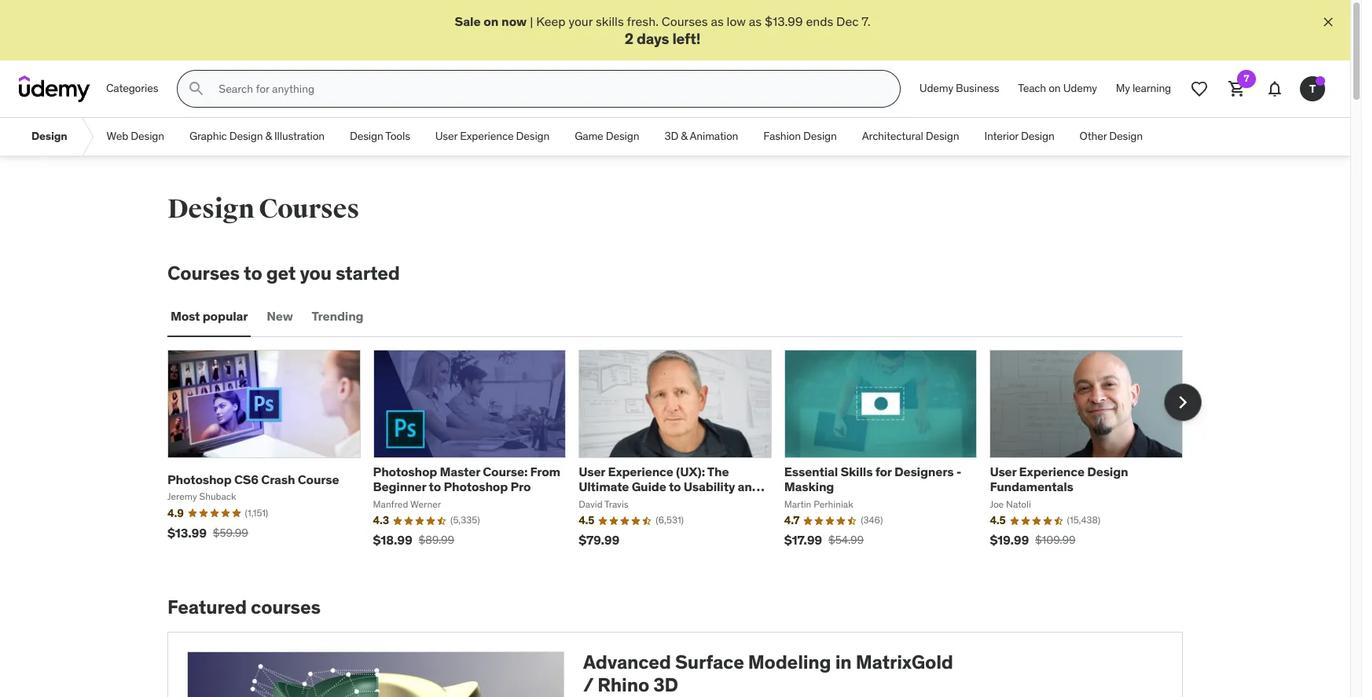 Task type: vqa. For each thing, say whether or not it's contained in the screenshot.
From
yes



Task type: locate. For each thing, give the bounding box(es) containing it.
on
[[484, 13, 499, 29], [1049, 81, 1061, 95]]

other design link
[[1067, 118, 1156, 156]]

udemy left my
[[1063, 81, 1097, 95]]

photoshop
[[373, 464, 437, 480], [167, 471, 232, 487], [444, 479, 508, 495]]

user inside user experience design fundamentals
[[990, 464, 1017, 480]]

course:
[[483, 464, 528, 480]]

most
[[171, 308, 200, 324]]

surface
[[675, 650, 744, 674]]

user experience (ux): the ultimate guide to usability and ux
[[579, 464, 760, 510]]

next image
[[1171, 390, 1196, 415]]

photoshop left cs6
[[167, 471, 232, 487]]

cs6
[[234, 471, 259, 487]]

design left the tools
[[350, 129, 383, 143]]

experience for user experience design fundamentals
[[1019, 464, 1085, 480]]

on left now
[[484, 13, 499, 29]]

1 horizontal spatial udemy
[[1063, 81, 1097, 95]]

user right -
[[990, 464, 1017, 480]]

ultimate
[[579, 479, 629, 495]]

sale
[[455, 13, 481, 29]]

get
[[266, 261, 296, 286]]

as
[[711, 13, 724, 29], [749, 13, 762, 29]]

design
[[31, 129, 67, 143], [131, 129, 164, 143], [229, 129, 263, 143], [350, 129, 383, 143], [516, 129, 550, 143], [606, 129, 639, 143], [803, 129, 837, 143], [926, 129, 959, 143], [1021, 129, 1055, 143], [1109, 129, 1143, 143], [167, 193, 254, 226], [1087, 464, 1129, 480]]

0 horizontal spatial &
[[265, 129, 272, 143]]

photoshop master course: from beginner to photoshop pro
[[373, 464, 560, 495]]

0 horizontal spatial photoshop
[[167, 471, 232, 487]]

keep
[[536, 13, 566, 29]]

design right game
[[606, 129, 639, 143]]

as left low
[[711, 13, 724, 29]]

0 vertical spatial courses
[[662, 13, 708, 29]]

interior
[[985, 129, 1019, 143]]

user experience design link
[[423, 118, 562, 156]]

0 horizontal spatial user
[[435, 129, 457, 143]]

2 vertical spatial courses
[[167, 261, 240, 286]]

design right the graphic
[[229, 129, 263, 143]]

courses up you
[[259, 193, 359, 226]]

photoshop cs6 crash course link
[[167, 471, 339, 487]]

game design
[[575, 129, 639, 143]]

beginner
[[373, 479, 426, 495]]

3d & animation link
[[652, 118, 751, 156]]

game
[[575, 129, 603, 143]]

submit search image
[[187, 80, 206, 98]]

user for user experience design
[[435, 129, 457, 143]]

to
[[244, 261, 262, 286], [429, 479, 441, 495], [669, 479, 681, 495]]

1 horizontal spatial to
[[429, 479, 441, 495]]

udemy business
[[920, 81, 999, 95]]

1 horizontal spatial on
[[1049, 81, 1061, 95]]

experience inside user experience design fundamentals
[[1019, 464, 1085, 480]]

started
[[336, 261, 400, 286]]

on inside sale on now | keep your skills fresh. courses as low as $13.99 ends dec 7. 2 days left!
[[484, 13, 499, 29]]

2 horizontal spatial to
[[669, 479, 681, 495]]

0 horizontal spatial courses
[[167, 261, 240, 286]]

2
[[625, 29, 634, 48]]

fundamentals
[[990, 479, 1074, 495]]

rhino
[[598, 673, 649, 697]]

other
[[1080, 129, 1107, 143]]

graphic design & illustration link
[[177, 118, 337, 156]]

user up "ux"
[[579, 464, 605, 480]]

to right beginner
[[429, 479, 441, 495]]

1 horizontal spatial photoshop
[[373, 464, 437, 480]]

web design link
[[94, 118, 177, 156]]

3d inside the advanced surface modeling in matrixgold / rhino 3d
[[653, 673, 678, 697]]

2 horizontal spatial photoshop
[[444, 479, 508, 495]]

design down search for anything "text field"
[[516, 129, 550, 143]]

carousel element
[[167, 350, 1202, 559]]

design right "fashion"
[[803, 129, 837, 143]]

photoshop left master
[[373, 464, 437, 480]]

user experience design fundamentals
[[990, 464, 1129, 495]]

on right teach on the top right of the page
[[1049, 81, 1061, 95]]

design right the other
[[1109, 129, 1143, 143]]

3d right rhino
[[653, 673, 678, 697]]

experience
[[460, 129, 514, 143], [608, 464, 673, 480], [1019, 464, 1085, 480]]

design right web
[[131, 129, 164, 143]]

advanced
[[583, 650, 671, 674]]

web design
[[107, 129, 164, 143]]

from
[[530, 464, 560, 480]]

2 horizontal spatial experience
[[1019, 464, 1085, 480]]

user right the tools
[[435, 129, 457, 143]]

animation
[[690, 129, 738, 143]]

udemy image
[[19, 76, 90, 102]]

1 vertical spatial on
[[1049, 81, 1061, 95]]

t link
[[1294, 70, 1332, 108]]

my learning
[[1116, 81, 1171, 95]]

&
[[265, 129, 272, 143], [681, 129, 688, 143]]

0 horizontal spatial on
[[484, 13, 499, 29]]

design right interior
[[1021, 129, 1055, 143]]

1 horizontal spatial &
[[681, 129, 688, 143]]

days
[[637, 29, 669, 48]]

0 vertical spatial on
[[484, 13, 499, 29]]

design courses
[[167, 193, 359, 226]]

to left get
[[244, 261, 262, 286]]

1 as from the left
[[711, 13, 724, 29]]

design right architectural
[[926, 129, 959, 143]]

0 horizontal spatial experience
[[460, 129, 514, 143]]

most popular button
[[167, 298, 251, 336]]

shopping cart with 7 items image
[[1228, 80, 1247, 98]]

design left arrow pointing to subcategory menu links icon
[[31, 129, 67, 143]]

the
[[707, 464, 729, 480]]

skills
[[841, 464, 873, 480]]

fashion design link
[[751, 118, 850, 156]]

featured
[[167, 595, 247, 620]]

1 horizontal spatial as
[[749, 13, 762, 29]]

& left the animation
[[681, 129, 688, 143]]

courses up most popular
[[167, 261, 240, 286]]

1 horizontal spatial user
[[579, 464, 605, 480]]

2 horizontal spatial user
[[990, 464, 1017, 480]]

3d left the animation
[[665, 129, 679, 143]]

design inside graphic design & illustration link
[[229, 129, 263, 143]]

(ux):
[[676, 464, 705, 480]]

graphic design & illustration
[[189, 129, 325, 143]]

to right 'guide'
[[669, 479, 681, 495]]

design right fundamentals
[[1087, 464, 1129, 480]]

notifications image
[[1266, 80, 1285, 98]]

udemy left business
[[920, 81, 954, 95]]

design inside interior design link
[[1021, 129, 1055, 143]]

essential
[[784, 464, 838, 480]]

essential skills for designers - masking link
[[784, 464, 962, 495]]

experience inside user experience (ux): the ultimate guide to usability and ux
[[608, 464, 673, 480]]

Search for anything text field
[[216, 76, 881, 102]]

1 vertical spatial 3d
[[653, 673, 678, 697]]

user experience design
[[435, 129, 550, 143]]

as right low
[[749, 13, 762, 29]]

fashion design
[[764, 129, 837, 143]]

fashion
[[764, 129, 801, 143]]

you
[[300, 261, 332, 286]]

learning
[[1133, 81, 1171, 95]]

popular
[[203, 308, 248, 324]]

wishlist image
[[1190, 80, 1209, 98]]

design link
[[19, 118, 80, 156]]

0 horizontal spatial as
[[711, 13, 724, 29]]

user
[[435, 129, 457, 143], [579, 464, 605, 480], [990, 464, 1017, 480]]

your
[[569, 13, 593, 29]]

design inside the game design link
[[606, 129, 639, 143]]

user inside user experience (ux): the ultimate guide to usability and ux
[[579, 464, 605, 480]]

new button
[[264, 298, 296, 336]]

1 vertical spatial courses
[[259, 193, 359, 226]]

photoshop left pro at the left of page
[[444, 479, 508, 495]]

0 horizontal spatial udemy
[[920, 81, 954, 95]]

& left illustration
[[265, 129, 272, 143]]

close image
[[1321, 14, 1336, 30]]

courses
[[662, 13, 708, 29], [259, 193, 359, 226], [167, 261, 240, 286]]

new
[[267, 308, 293, 324]]

3d
[[665, 129, 679, 143], [653, 673, 678, 697]]

1 horizontal spatial experience
[[608, 464, 673, 480]]

courses up left!
[[662, 13, 708, 29]]

design inside fashion design link
[[803, 129, 837, 143]]

2 as from the left
[[749, 13, 762, 29]]

arrow pointing to subcategory menu links image
[[80, 118, 94, 156]]

design inside architectural design link
[[926, 129, 959, 143]]

now
[[502, 13, 527, 29]]

2 horizontal spatial courses
[[662, 13, 708, 29]]

categories button
[[97, 70, 168, 108]]



Task type: describe. For each thing, give the bounding box(es) containing it.
sale on now | keep your skills fresh. courses as low as $13.99 ends dec 7. 2 days left!
[[455, 13, 871, 48]]

ux
[[579, 494, 596, 510]]

teach
[[1018, 81, 1046, 95]]

in
[[835, 650, 852, 674]]

-
[[957, 464, 962, 480]]

interior design link
[[972, 118, 1067, 156]]

user experience design fundamentals link
[[990, 464, 1129, 495]]

my learning link
[[1107, 70, 1181, 108]]

featured courses
[[167, 595, 321, 620]]

trending
[[312, 308, 364, 324]]

architectural design
[[862, 129, 959, 143]]

modeling
[[748, 650, 831, 674]]

most popular
[[171, 308, 248, 324]]

user for user experience design fundamentals
[[990, 464, 1017, 480]]

course
[[298, 471, 339, 487]]

7
[[1244, 72, 1250, 84]]

2 & from the left
[[681, 129, 688, 143]]

usability
[[684, 479, 735, 495]]

teach on udemy
[[1018, 81, 1097, 95]]

photoshop for photoshop master course: from beginner to photoshop pro
[[373, 464, 437, 480]]

design inside design tools link
[[350, 129, 383, 143]]

design inside "other design" link
[[1109, 129, 1143, 143]]

trending button
[[309, 298, 367, 336]]

photoshop cs6 crash course
[[167, 471, 339, 487]]

guide
[[632, 479, 666, 495]]

design tools
[[350, 129, 410, 143]]

photoshop for photoshop cs6 crash course
[[167, 471, 232, 487]]

udemy business link
[[910, 70, 1009, 108]]

you have alerts image
[[1316, 76, 1325, 86]]

game design link
[[562, 118, 652, 156]]

low
[[727, 13, 746, 29]]

courses to get you started
[[167, 261, 400, 286]]

user for user experience (ux): the ultimate guide to usability and ux
[[579, 464, 605, 480]]

experience for user experience (ux): the ultimate guide to usability and ux
[[608, 464, 673, 480]]

teach on udemy link
[[1009, 70, 1107, 108]]

categories
[[106, 81, 158, 95]]

courses
[[251, 595, 321, 620]]

on for teach on udemy
[[1049, 81, 1061, 95]]

interior design
[[985, 129, 1055, 143]]

user experience (ux): the ultimate guide to usability and ux link
[[579, 464, 765, 510]]

to inside user experience (ux): the ultimate guide to usability and ux
[[669, 479, 681, 495]]

courses inside sale on now | keep your skills fresh. courses as low as $13.99 ends dec 7. 2 days left!
[[662, 13, 708, 29]]

design inside user experience design link
[[516, 129, 550, 143]]

crash
[[261, 471, 295, 487]]

master
[[440, 464, 480, 480]]

on for sale on now | keep your skills fresh. courses as low as $13.99 ends dec 7. 2 days left!
[[484, 13, 499, 29]]

photoshop master course: from beginner to photoshop pro link
[[373, 464, 560, 495]]

matrixgold
[[856, 650, 953, 674]]

for
[[876, 464, 892, 480]]

design inside design link
[[31, 129, 67, 143]]

pro
[[511, 479, 531, 495]]

masking
[[784, 479, 834, 495]]

experience for user experience design
[[460, 129, 514, 143]]

design inside user experience design fundamentals
[[1087, 464, 1129, 480]]

7.
[[862, 13, 871, 29]]

illustration
[[274, 129, 325, 143]]

and
[[738, 479, 760, 495]]

graphic
[[189, 129, 227, 143]]

0 horizontal spatial to
[[244, 261, 262, 286]]

my
[[1116, 81, 1130, 95]]

1 & from the left
[[265, 129, 272, 143]]

architectural design link
[[850, 118, 972, 156]]

tools
[[385, 129, 410, 143]]

design tools link
[[337, 118, 423, 156]]

left!
[[672, 29, 701, 48]]

advanced surface modeling in matrixgold / rhino 3d
[[583, 650, 953, 697]]

1 horizontal spatial courses
[[259, 193, 359, 226]]

$13.99
[[765, 13, 803, 29]]

design inside web design link
[[131, 129, 164, 143]]

fresh.
[[627, 13, 659, 29]]

to inside the photoshop master course: from beginner to photoshop pro
[[429, 479, 441, 495]]

business
[[956, 81, 999, 95]]

design down the graphic
[[167, 193, 254, 226]]

3d & animation
[[665, 129, 738, 143]]

0 vertical spatial 3d
[[665, 129, 679, 143]]

ends
[[806, 13, 834, 29]]

web
[[107, 129, 128, 143]]

designers
[[895, 464, 954, 480]]

skills
[[596, 13, 624, 29]]

2 udemy from the left
[[1063, 81, 1097, 95]]

t
[[1310, 82, 1316, 96]]

1 udemy from the left
[[920, 81, 954, 95]]

/
[[583, 673, 594, 697]]

dec
[[837, 13, 859, 29]]

other design
[[1080, 129, 1143, 143]]



